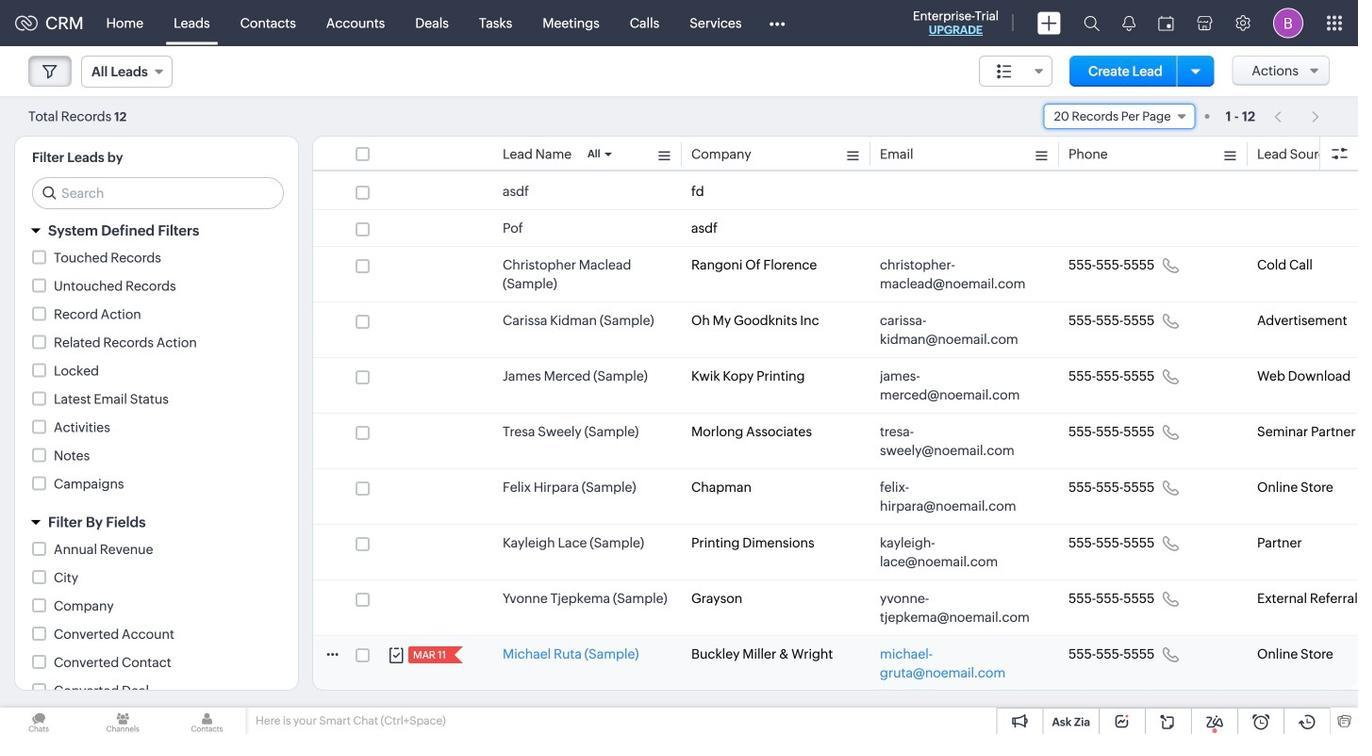 Task type: describe. For each thing, give the bounding box(es) containing it.
search image
[[1084, 15, 1100, 31]]

channels image
[[84, 708, 162, 735]]

signals image
[[1123, 15, 1136, 31]]

Search text field
[[33, 178, 283, 208]]

chats image
[[0, 708, 78, 735]]

logo image
[[15, 16, 38, 31]]

search element
[[1073, 0, 1111, 46]]

create menu image
[[1038, 12, 1061, 34]]



Task type: vqa. For each thing, say whether or not it's contained in the screenshot.
region
no



Task type: locate. For each thing, give the bounding box(es) containing it.
row group
[[313, 174, 1358, 735]]

profile element
[[1262, 0, 1315, 46]]

contacts image
[[168, 708, 246, 735]]

Other Modules field
[[757, 8, 798, 38]]

signals element
[[1111, 0, 1147, 46]]

calendar image
[[1158, 16, 1174, 31]]

create menu element
[[1026, 0, 1073, 46]]

profile image
[[1273, 8, 1304, 38]]

navigation
[[1265, 103, 1330, 130]]

none field the size
[[979, 56, 1053, 87]]

None field
[[81, 56, 172, 88], [979, 56, 1053, 87], [1044, 104, 1196, 129], [81, 56, 172, 88], [1044, 104, 1196, 129]]

size image
[[997, 63, 1012, 80]]



